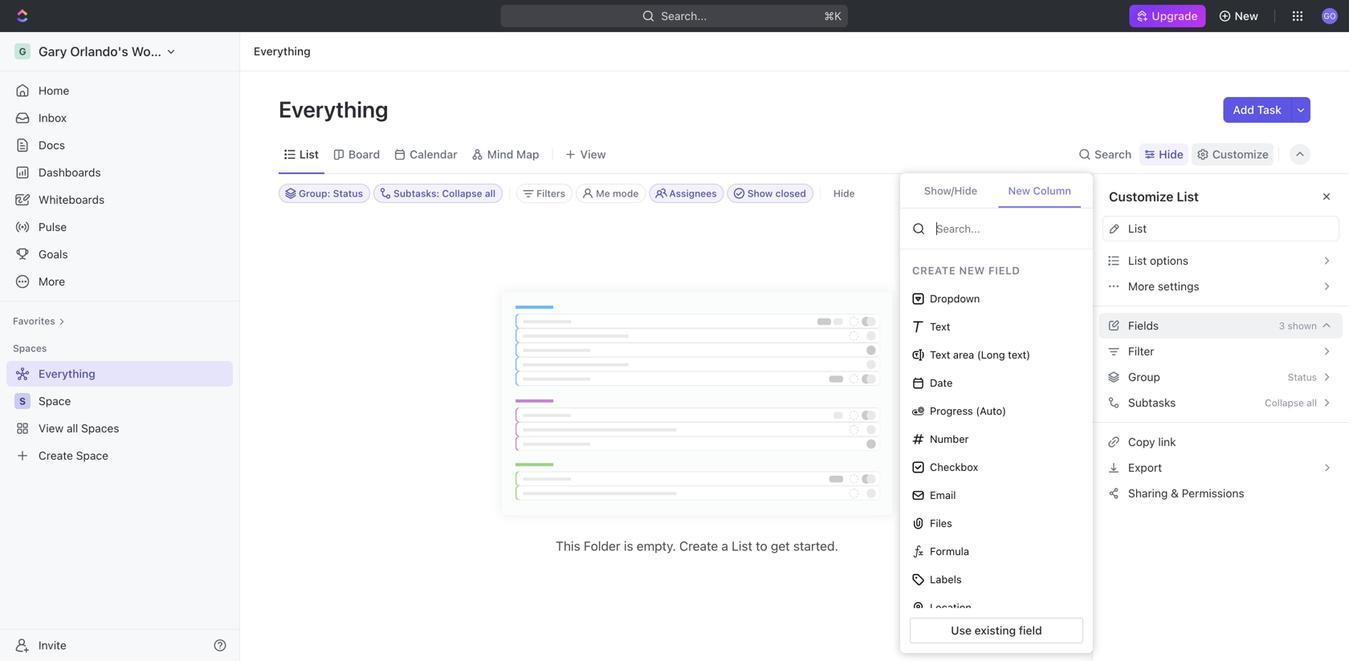 Task type: locate. For each thing, give the bounding box(es) containing it.
0 horizontal spatial search field
[[935, 222, 1080, 236]]

all for select all
[[1329, 260, 1340, 271]]

space down view all spaces
[[76, 449, 108, 463]]

new inside tab list
[[1008, 185, 1030, 197]]

select all
[[1299, 260, 1340, 271]]

docs
[[39, 139, 65, 152]]

status right group:
[[333, 188, 363, 199]]

shown
[[1288, 320, 1317, 332], [1295, 329, 1324, 341]]

1 horizontal spatial view
[[580, 148, 606, 161]]

closed
[[776, 188, 806, 199]]

copy link
[[1128, 436, 1176, 449]]

folder
[[584, 539, 621, 554]]

1 horizontal spatial hide
[[1159, 148, 1184, 161]]

0 horizontal spatial tasks
[[1206, 297, 1226, 306]]

subtasks
[[1128, 396, 1176, 410]]

upgrade link
[[1129, 5, 1206, 27]]

0 horizontal spatial collapse
[[442, 188, 482, 199]]

1 horizontal spatial status
[[1288, 372, 1317, 383]]

space right s at left
[[39, 395, 71, 408]]

mind
[[487, 148, 513, 161]]

view up create space
[[39, 422, 64, 435]]

customize inside button
[[1213, 148, 1269, 161]]

view all spaces link
[[6, 416, 230, 442]]

hide inside dropdown button
[[1159, 148, 1184, 161]]

space
[[39, 395, 71, 408], [76, 449, 108, 463]]

tasks
[[1206, 297, 1226, 306], [1252, 329, 1275, 341]]

spaces down favorites
[[13, 343, 47, 354]]

0 vertical spatial hide
[[1159, 148, 1184, 161]]

export button
[[1103, 455, 1340, 481]]

tree inside sidebar navigation
[[6, 361, 233, 469]]

progress
[[930, 405, 973, 417]]

create down view all spaces
[[39, 449, 73, 463]]

new left column
[[1008, 185, 1030, 197]]

0 vertical spatial create
[[39, 449, 73, 463]]

more
[[39, 275, 65, 288], [1128, 280, 1155, 293]]

settings
[[1158, 280, 1200, 293]]

search field up list options button
[[1164, 220, 1340, 246]]

collapse right subtasks:
[[442, 188, 482, 199]]

0 vertical spatial view
[[580, 148, 606, 161]]

sharing & permissions
[[1128, 487, 1245, 500]]

g
[[19, 46, 26, 57]]

0 horizontal spatial new
[[1008, 185, 1030, 197]]

1 horizontal spatial collapse
[[1265, 398, 1304, 409]]

a
[[722, 539, 728, 554]]

customize down hide dropdown button
[[1109, 189, 1174, 204]]

0 horizontal spatial more
[[39, 275, 65, 288]]

0 vertical spatial everything link
[[250, 42, 315, 61]]

board link
[[345, 143, 380, 166]]

text left area
[[930, 349, 950, 361]]

0 vertical spatial status
[[333, 188, 363, 199]]

inbox
[[39, 111, 67, 124]]

list options
[[1128, 254, 1189, 267]]

text for text
[[930, 321, 950, 333]]

copy
[[1128, 436, 1155, 449]]

pulse
[[39, 220, 67, 234]]

Search field
[[1164, 220, 1340, 246], [935, 222, 1080, 236]]

hide up the customize list
[[1159, 148, 1184, 161]]

tree
[[6, 361, 233, 469]]

with
[[1230, 329, 1249, 341]]

me
[[596, 188, 610, 199]]

more down the "list options"
[[1128, 280, 1155, 293]]

0 vertical spatial space
[[39, 395, 71, 408]]

all up create space
[[67, 422, 78, 435]]

subtasks: collapse all
[[394, 188, 496, 199]]

1 horizontal spatial spaces
[[81, 422, 119, 435]]

filter
[[1128, 345, 1154, 358]]

1 vertical spatial text
[[930, 349, 950, 361]]

1 vertical spatial new
[[1008, 185, 1030, 197]]

invite
[[39, 639, 66, 653]]

tasks left 3
[[1252, 329, 1275, 341]]

tasks right the 0
[[1206, 297, 1226, 306]]

view for view all spaces
[[39, 422, 64, 435]]

spaces up create space link
[[81, 422, 119, 435]]

space link
[[39, 389, 230, 414]]

docs link
[[6, 133, 233, 158]]

1 horizontal spatial create
[[679, 539, 718, 554]]

tree containing everything
[[6, 361, 233, 469]]

assignees left show
[[669, 188, 717, 199]]

unassigned 0 tasks
[[1198, 284, 1255, 306]]

all down 3 shown on the right
[[1307, 398, 1317, 409]]

1 vertical spatial spaces
[[81, 422, 119, 435]]

workspace
[[131, 44, 198, 59]]

existing
[[975, 624, 1016, 638]]

everything inside tree
[[39, 367, 95, 381]]

1 horizontal spatial more
[[1128, 280, 1155, 293]]

goals link
[[6, 242, 233, 267]]

more inside button
[[1128, 280, 1155, 293]]

assignees button
[[649, 184, 724, 203]]

3
[[1279, 320, 1285, 332]]

1 vertical spatial collapse
[[1265, 398, 1304, 409]]

view for view
[[580, 148, 606, 161]]

options
[[1150, 254, 1189, 267]]

gary orlando's workspace, , element
[[14, 43, 31, 59]]

1 horizontal spatial space
[[76, 449, 108, 463]]

view inside button
[[580, 148, 606, 161]]

0 vertical spatial customize
[[1213, 148, 1269, 161]]

1 vertical spatial status
[[1288, 372, 1317, 383]]

0 horizontal spatial status
[[333, 188, 363, 199]]

tab list
[[900, 173, 1093, 209]]

1 vertical spatial tasks
[[1252, 329, 1275, 341]]

view inside tree
[[39, 422, 64, 435]]

more for more settings
[[1128, 280, 1155, 293]]

spaces
[[13, 343, 47, 354], [81, 422, 119, 435]]

2 vertical spatial everything
[[39, 367, 95, 381]]

(long
[[977, 349, 1005, 361]]

create inside create space link
[[39, 449, 73, 463]]

1 vertical spatial view
[[39, 422, 64, 435]]

0 horizontal spatial hide
[[834, 188, 855, 199]]

1 horizontal spatial customize
[[1213, 148, 1269, 161]]

0 vertical spatial everything
[[254, 45, 311, 58]]

more inside dropdown button
[[39, 275, 65, 288]]

hide right closed at right
[[834, 188, 855, 199]]

1 vertical spatial space
[[76, 449, 108, 463]]

new
[[1235, 9, 1259, 22], [1008, 185, 1030, 197]]

this
[[556, 539, 580, 554]]

gary orlando's workspace
[[39, 44, 198, 59]]

hide
[[1159, 148, 1184, 161], [834, 188, 855, 199]]

new button
[[1212, 3, 1268, 29]]

hide button
[[1140, 143, 1188, 166]]

favorites button
[[6, 312, 71, 331]]

list right a
[[732, 539, 753, 554]]

create
[[39, 449, 73, 463], [679, 539, 718, 554]]

all inside sidebar navigation
[[67, 422, 78, 435]]

1 vertical spatial hide
[[834, 188, 855, 199]]

new right upgrade
[[1235, 9, 1259, 22]]

view up me
[[580, 148, 606, 161]]

0 vertical spatial text
[[930, 321, 950, 333]]

whiteboards link
[[6, 187, 233, 213]]

favorites
[[13, 316, 55, 327]]

add task
[[1233, 103, 1282, 116]]

0 horizontal spatial customize
[[1109, 189, 1174, 204]]

0 horizontal spatial assignees
[[669, 188, 717, 199]]

new for new column
[[1008, 185, 1030, 197]]

2 text from the top
[[930, 349, 950, 361]]

status up collapse all
[[1288, 372, 1317, 383]]

1 horizontal spatial assignees
[[1164, 190, 1222, 204]]

text
[[930, 321, 950, 333], [930, 349, 950, 361]]

0 horizontal spatial view
[[39, 422, 64, 435]]

use existing field button
[[910, 618, 1083, 644]]

1 horizontal spatial new
[[1235, 9, 1259, 22]]

list left options
[[1128, 254, 1147, 267]]

create left a
[[679, 539, 718, 554]]

dropdown
[[930, 293, 980, 305]]

task
[[1257, 103, 1282, 116]]

1 horizontal spatial everything link
[[250, 42, 315, 61]]

0 vertical spatial collapse
[[442, 188, 482, 199]]

show closed
[[747, 188, 806, 199]]

view button
[[559, 136, 612, 173]]

shown right are
[[1295, 329, 1324, 341]]

1 vertical spatial customize
[[1109, 189, 1174, 204]]

more down goals
[[39, 275, 65, 288]]

calendar link
[[407, 143, 458, 166]]

3 shown
[[1279, 320, 1317, 332]]

inbox link
[[6, 105, 233, 131]]

all right select
[[1329, 260, 1340, 271]]

only users with tasks are shown
[[1179, 329, 1324, 341]]

0 horizontal spatial create
[[39, 449, 73, 463]]

text down dropdown
[[930, 321, 950, 333]]

1 vertical spatial create
[[679, 539, 718, 554]]

0 vertical spatial tasks
[[1206, 297, 1226, 306]]

1 text from the top
[[930, 321, 950, 333]]

0 vertical spatial new
[[1235, 9, 1259, 22]]

empty.
[[637, 539, 676, 554]]

s
[[19, 396, 26, 407]]

are
[[1278, 329, 1292, 341]]

whiteboards
[[39, 193, 105, 206]]

collapse all
[[1265, 398, 1317, 409]]

0 vertical spatial spaces
[[13, 343, 47, 354]]

assignees down hide dropdown button
[[1164, 190, 1222, 204]]

copy link button
[[1103, 430, 1340, 455]]

customize up search tasks... text field
[[1213, 148, 1269, 161]]

export
[[1128, 461, 1162, 475]]

0 horizontal spatial everything link
[[6, 361, 230, 387]]

collapse
[[442, 188, 482, 199], [1265, 398, 1304, 409]]

collapse down are
[[1265, 398, 1304, 409]]

search field down new column button
[[935, 222, 1080, 236]]



Task type: vqa. For each thing, say whether or not it's contained in the screenshot.
View All Spaces
yes



Task type: describe. For each thing, give the bounding box(es) containing it.
list down hide dropdown button
[[1177, 189, 1199, 204]]

shown right 3
[[1288, 320, 1317, 332]]

get
[[771, 539, 790, 554]]

list inside button
[[1128, 254, 1147, 267]]

only
[[1179, 329, 1200, 341]]

subtasks:
[[394, 188, 439, 199]]

board
[[349, 148, 380, 161]]

home link
[[6, 78, 233, 104]]

list up group:
[[300, 148, 319, 161]]

goals
[[39, 248, 68, 261]]

labels
[[930, 574, 962, 586]]

more settings
[[1128, 280, 1200, 293]]

1 vertical spatial everything link
[[6, 361, 230, 387]]

0 horizontal spatial spaces
[[13, 343, 47, 354]]

field
[[1019, 624, 1042, 638]]

all for collapse all
[[1307, 398, 1317, 409]]

filter button
[[1093, 339, 1349, 365]]

unassigned
[[1198, 284, 1255, 296]]

text)
[[1008, 349, 1031, 361]]

text area (long text)
[[930, 349, 1031, 361]]

customize for customize list
[[1109, 189, 1174, 204]]

column
[[1033, 185, 1071, 197]]

0 horizontal spatial space
[[39, 395, 71, 408]]

assignees inside button
[[669, 188, 717, 199]]

dashboards
[[39, 166, 101, 179]]

progress (auto)
[[930, 405, 1006, 417]]

number
[[930, 433, 969, 445]]

email
[[930, 490, 956, 502]]

to
[[756, 539, 768, 554]]

search
[[1095, 148, 1132, 161]]

show
[[747, 188, 773, 199]]

group:
[[299, 188, 330, 199]]

permissions
[[1182, 487, 1245, 500]]

sidebar navigation
[[0, 32, 243, 662]]

hide inside button
[[834, 188, 855, 199]]

customize button
[[1192, 143, 1274, 166]]

customize list
[[1109, 189, 1199, 204]]

everything for bottom "everything" link
[[39, 367, 95, 381]]

view button
[[559, 143, 612, 166]]

add task button
[[1224, 97, 1291, 123]]

pulse link
[[6, 214, 233, 240]]

show/hide button
[[912, 175, 989, 208]]

filters button
[[516, 184, 573, 203]]

new column button
[[999, 175, 1081, 208]]

customize for customize
[[1213, 148, 1269, 161]]

fields
[[1128, 319, 1159, 332]]

create space link
[[6, 443, 230, 469]]

link
[[1158, 436, 1176, 449]]

use existing field
[[951, 624, 1042, 638]]

hide button
[[827, 184, 861, 203]]

create space
[[39, 449, 108, 463]]

sharing & permissions button
[[1103, 481, 1340, 507]]

tasks inside unassigned 0 tasks
[[1206, 297, 1226, 306]]

go
[[1324, 11, 1336, 20]]

mind map link
[[484, 143, 539, 166]]

area
[[953, 349, 974, 361]]

(auto)
[[976, 405, 1006, 417]]

me mode
[[596, 188, 639, 199]]

text for text area (long text)
[[930, 349, 950, 361]]

sharing
[[1128, 487, 1168, 500]]

home
[[39, 84, 69, 97]]

space, , element
[[14, 394, 31, 410]]

add
[[1233, 103, 1254, 116]]

everything for rightmost "everything" link
[[254, 45, 311, 58]]

calendar
[[410, 148, 458, 161]]

&
[[1171, 487, 1179, 500]]

all for view all spaces
[[67, 422, 78, 435]]

new for new
[[1235, 9, 1259, 22]]

1 vertical spatial everything
[[279, 96, 393, 122]]

all down mind
[[485, 188, 496, 199]]

mode
[[613, 188, 639, 199]]

map
[[516, 148, 539, 161]]

list options button
[[1103, 248, 1340, 274]]

list link
[[296, 143, 319, 166]]

Search tasks... text field
[[1149, 182, 1310, 206]]

new column
[[1008, 185, 1071, 197]]

filter button
[[1103, 339, 1340, 365]]

me mode button
[[576, 184, 646, 203]]

1 horizontal spatial tasks
[[1252, 329, 1275, 341]]

go button
[[1317, 3, 1343, 29]]

mind map
[[487, 148, 539, 161]]

upgrade
[[1152, 9, 1198, 22]]

orlando's
[[70, 44, 128, 59]]

search button
[[1074, 143, 1137, 166]]

show/hide
[[924, 185, 978, 197]]

select
[[1299, 260, 1327, 271]]

tab list containing show/hide
[[900, 173, 1093, 209]]

show closed button
[[727, 184, 813, 203]]

⌘k
[[824, 9, 842, 22]]

more settings button
[[1103, 274, 1340, 300]]

view all spaces
[[39, 422, 119, 435]]

search...
[[661, 9, 707, 22]]

list down the customize list
[[1128, 222, 1147, 235]]

0
[[1198, 297, 1204, 306]]

group
[[1128, 371, 1160, 384]]

more for more
[[39, 275, 65, 288]]

formula
[[930, 546, 969, 558]]

1 horizontal spatial search field
[[1164, 220, 1340, 246]]



